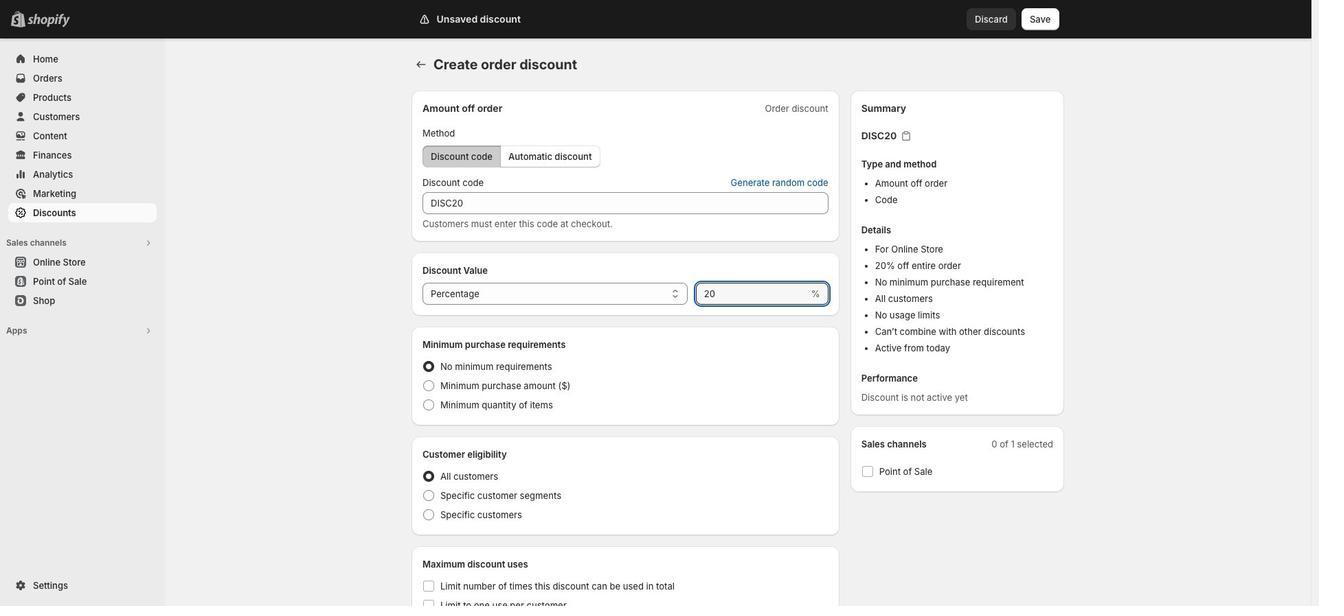 Task type: vqa. For each thing, say whether or not it's contained in the screenshot.
Text Field
yes



Task type: locate. For each thing, give the bounding box(es) containing it.
shopify image
[[27, 14, 70, 27]]

None text field
[[423, 192, 829, 214], [696, 283, 809, 305], [423, 192, 829, 214], [696, 283, 809, 305]]



